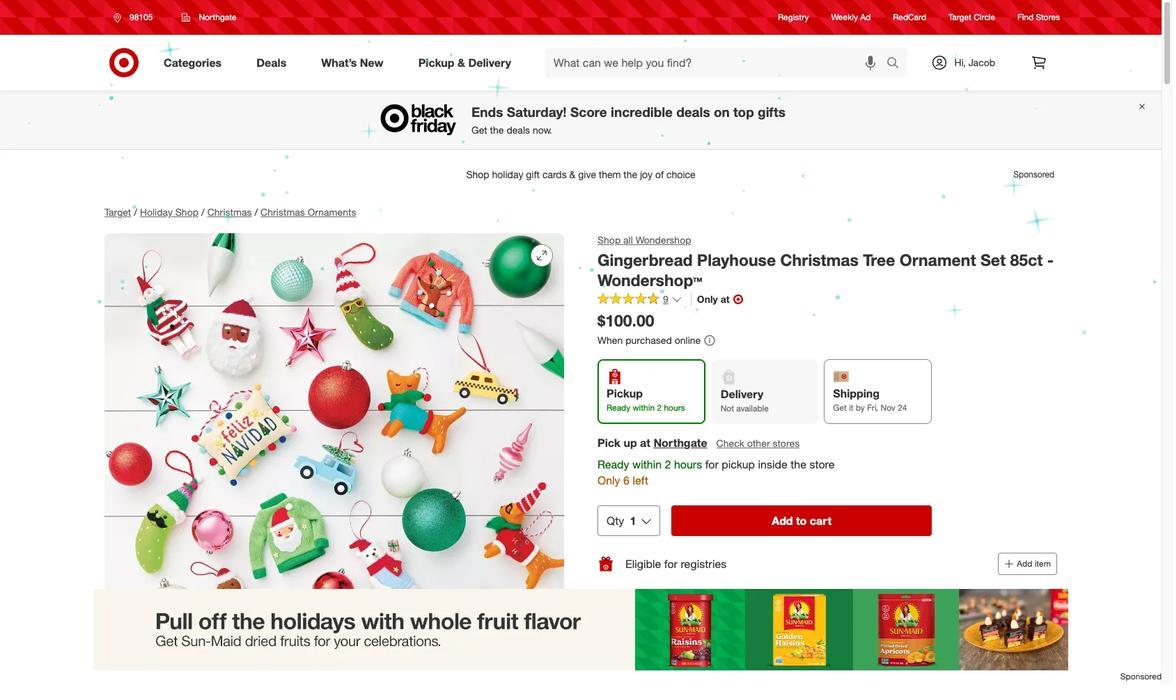 Task type: locate. For each thing, give the bounding box(es) containing it.
1 vertical spatial shop
[[597, 234, 621, 246]]

for left pickup
[[705, 458, 718, 472]]

1 horizontal spatial pickup
[[607, 387, 643, 401]]

christmas for shop
[[207, 206, 252, 218]]

1 / from the left
[[134, 206, 137, 218]]

up
[[624, 436, 637, 450]]

1 horizontal spatial the
[[791, 458, 806, 472]]

1 vertical spatial pickup
[[607, 387, 643, 401]]

add left the item
[[1017, 558, 1032, 569]]

2 horizontal spatial christmas
[[780, 250, 859, 269]]

pickup ready within 2 hours
[[607, 387, 685, 413]]

1
[[630, 514, 636, 528]]

2 horizontal spatial /
[[254, 206, 258, 218]]

shop left "all"
[[597, 234, 621, 246]]

0 vertical spatial with
[[625, 604, 645, 616]]

northgate inside dropdown button
[[199, 12, 236, 22]]

1 horizontal spatial target
[[948, 12, 971, 23]]

98105 button
[[104, 5, 167, 30]]

delivery inside delivery not available
[[721, 387, 763, 401]]

when purchased online
[[597, 334, 701, 346]]

2 down northgate button
[[665, 458, 671, 472]]

hours down northgate button
[[674, 458, 702, 472]]

the inside "ready within 2 hours for pickup inside the store only 6 left"
[[791, 458, 806, 472]]

ready inside pickup ready within 2 hours
[[607, 403, 630, 413]]

0 horizontal spatial christmas
[[207, 206, 252, 218]]

0 vertical spatial within
[[633, 403, 655, 413]]

when
[[597, 334, 623, 346]]

5%
[[654, 588, 671, 602]]

0 vertical spatial add
[[772, 514, 793, 528]]

0 vertical spatial deals
[[676, 104, 710, 120]]

saturday!
[[507, 104, 567, 120]]

1 vertical spatial delivery
[[721, 387, 763, 401]]

1 vertical spatial at
[[640, 436, 650, 450]]

1 vertical spatial target
[[104, 206, 131, 218]]

0 horizontal spatial add
[[772, 514, 793, 528]]

within
[[633, 403, 655, 413], [632, 458, 662, 472]]

1 vertical spatial get
[[833, 403, 847, 413]]

2 within from the top
[[632, 458, 662, 472]]

2 with from the top
[[625, 649, 645, 661]]

1 horizontal spatial delivery
[[721, 387, 763, 401]]

1 vertical spatial hours
[[674, 458, 702, 472]]

0 horizontal spatial /
[[134, 206, 137, 218]]

0 horizontal spatial shop
[[175, 206, 198, 218]]

with inside save 5% every day with redcard
[[625, 604, 645, 616]]

target circle
[[948, 12, 995, 23]]

northgate up categories link
[[199, 12, 236, 22]]

store
[[809, 458, 835, 472]]

with inside the pay as low as $10/mo. with affirm
[[625, 649, 645, 661]]

0 vertical spatial get
[[471, 124, 487, 136]]

1 horizontal spatial redcard
[[893, 12, 926, 23]]

add item button
[[998, 553, 1057, 575]]

redcard down 5%
[[647, 604, 686, 616]]

christmas for gingerbread
[[780, 250, 859, 269]]

hours inside pickup ready within 2 hours
[[664, 403, 685, 413]]

christmas inside shop all wondershop gingerbread playhouse christmas tree ornament set 85ct - wondershop™
[[780, 250, 859, 269]]

0 horizontal spatial get
[[471, 124, 487, 136]]

2
[[657, 403, 662, 413], [665, 458, 671, 472]]

circle
[[974, 12, 995, 23]]

ornament
[[900, 250, 976, 269]]

0 horizontal spatial delivery
[[468, 55, 511, 69]]

1 horizontal spatial 2
[[665, 458, 671, 472]]

0 horizontal spatial the
[[490, 124, 504, 136]]

1 vertical spatial redcard
[[647, 604, 686, 616]]

ready up pick in the bottom right of the page
[[607, 403, 630, 413]]

sponsored
[[1120, 671, 1162, 682]]

ready up 6
[[597, 458, 629, 472]]

qty 1
[[607, 514, 636, 528]]

set
[[980, 250, 1006, 269]]

&
[[458, 55, 465, 69]]

low
[[663, 633, 682, 647]]

target circle link
[[948, 11, 995, 23]]

pay as low as $10/mo. with affirm
[[625, 633, 742, 661]]

target for target circle
[[948, 12, 971, 23]]

0 vertical spatial pickup
[[418, 55, 454, 69]]

holiday
[[140, 206, 173, 218]]

target for target / holiday shop / christmas / christmas ornaments
[[104, 206, 131, 218]]

top
[[733, 104, 754, 120]]

redcard right ad
[[893, 12, 926, 23]]

deals
[[676, 104, 710, 120], [507, 124, 530, 136]]

shipping get it by fri, nov 24
[[833, 387, 907, 413]]

get down ends
[[471, 124, 487, 136]]

as right low
[[685, 633, 697, 647]]

0 vertical spatial ready
[[607, 403, 630, 413]]

now.
[[533, 124, 552, 136]]

the
[[490, 124, 504, 136], [791, 458, 806, 472]]

85ct
[[1010, 250, 1043, 269]]

1 horizontal spatial add
[[1017, 558, 1032, 569]]

pickup
[[418, 55, 454, 69], [607, 387, 643, 401]]

jacob
[[968, 56, 995, 68]]

target left circle at top
[[948, 12, 971, 23]]

1 within from the top
[[633, 403, 655, 413]]

1 vertical spatial only
[[597, 474, 620, 488]]

0 horizontal spatial only
[[597, 474, 620, 488]]

get
[[471, 124, 487, 136], [833, 403, 847, 413]]

1 vertical spatial northgate
[[653, 436, 707, 450]]

0 horizontal spatial northgate
[[199, 12, 236, 22]]

target
[[948, 12, 971, 23], [104, 206, 131, 218]]

for right eligible
[[664, 557, 678, 571]]

only left 6
[[597, 474, 620, 488]]

2 inside pickup ready within 2 hours
[[657, 403, 662, 413]]

with
[[625, 604, 645, 616], [625, 649, 645, 661]]

northgate
[[199, 12, 236, 22], [653, 436, 707, 450]]

christmas right holiday shop link
[[207, 206, 252, 218]]

northgate up "ready within 2 hours for pickup inside the store only 6 left" in the right bottom of the page
[[653, 436, 707, 450]]

/ right christmas link
[[254, 206, 258, 218]]

ad
[[860, 12, 871, 23]]

northgate button
[[173, 5, 246, 30]]

gingerbread playhouse christmas tree ornament set 85ct - wondershop&#8482;, 1 of 5 image
[[104, 233, 564, 685]]

advertisement region
[[93, 158, 1068, 192], [0, 589, 1162, 671]]

gifts
[[758, 104, 786, 120]]

by
[[856, 403, 865, 413]]

0 vertical spatial the
[[490, 124, 504, 136]]

1 vertical spatial within
[[632, 458, 662, 472]]

1 vertical spatial advertisement region
[[0, 589, 1162, 671]]

0 vertical spatial only
[[697, 294, 718, 305]]

0 vertical spatial target
[[948, 12, 971, 23]]

0 vertical spatial for
[[705, 458, 718, 472]]

only right 9
[[697, 294, 718, 305]]

within up pick up at northgate
[[633, 403, 655, 413]]

1 horizontal spatial get
[[833, 403, 847, 413]]

only
[[697, 294, 718, 305], [597, 474, 620, 488]]

1 horizontal spatial shop
[[597, 234, 621, 246]]

online
[[675, 334, 701, 346]]

redcard
[[893, 12, 926, 23], [647, 604, 686, 616]]

1 vertical spatial ready
[[597, 458, 629, 472]]

0 vertical spatial at
[[721, 294, 730, 305]]

1 vertical spatial add
[[1017, 558, 1032, 569]]

get left it
[[833, 403, 847, 413]]

playhouse
[[697, 250, 776, 269]]

deals left on
[[676, 104, 710, 120]]

pickup
[[722, 458, 755, 472]]

for
[[705, 458, 718, 472], [664, 557, 678, 571]]

at
[[721, 294, 730, 305], [640, 436, 650, 450]]

christmas left ornaments at the top left
[[261, 206, 305, 218]]

0 vertical spatial hours
[[664, 403, 685, 413]]

9
[[663, 294, 668, 305]]

1 horizontal spatial northgate
[[653, 436, 707, 450]]

hours inside "ready within 2 hours for pickup inside the store only 6 left"
[[674, 458, 702, 472]]

1 vertical spatial 2
[[665, 458, 671, 472]]

tree
[[863, 250, 895, 269]]

pickup left &
[[418, 55, 454, 69]]

0 horizontal spatial 2
[[657, 403, 662, 413]]

stores
[[773, 438, 800, 449]]

gingerbread
[[597, 250, 693, 269]]

christmas
[[207, 206, 252, 218], [261, 206, 305, 218], [780, 250, 859, 269]]

1 vertical spatial with
[[625, 649, 645, 661]]

0 horizontal spatial redcard
[[647, 604, 686, 616]]

1 horizontal spatial as
[[685, 633, 697, 647]]

check other stores button
[[716, 436, 800, 451]]

shop right holiday
[[175, 206, 198, 218]]

left
[[633, 474, 648, 488]]

target left holiday
[[104, 206, 131, 218]]

ready inside "ready within 2 hours for pickup inside the store only 6 left"
[[597, 458, 629, 472]]

stores
[[1036, 12, 1060, 23]]

98105
[[130, 12, 153, 22]]

deals left now.
[[507, 124, 530, 136]]

1 horizontal spatial christmas
[[261, 206, 305, 218]]

1 horizontal spatial for
[[705, 458, 718, 472]]

at down playhouse
[[721, 294, 730, 305]]

pickup inside pickup ready within 2 hours
[[607, 387, 643, 401]]

1 horizontal spatial only
[[697, 294, 718, 305]]

2 up pick up at northgate
[[657, 403, 662, 413]]

0 horizontal spatial target
[[104, 206, 131, 218]]

1 horizontal spatial /
[[201, 206, 205, 218]]

get inside 'shipping get it by fri, nov 24'
[[833, 403, 847, 413]]

registry
[[778, 12, 809, 23]]

pickup up up
[[607, 387, 643, 401]]

the down ends
[[490, 124, 504, 136]]

only at
[[697, 294, 730, 305]]

add left to
[[772, 514, 793, 528]]

1 vertical spatial the
[[791, 458, 806, 472]]

0 horizontal spatial as
[[648, 633, 660, 647]]

/ right target "link"
[[134, 206, 137, 218]]

0 vertical spatial northgate
[[199, 12, 236, 22]]

as up "affirm"
[[648, 633, 660, 647]]

with down the pay
[[625, 649, 645, 661]]

holiday shop link
[[140, 206, 198, 218]]

categories link
[[152, 47, 239, 78]]

1 with from the top
[[625, 604, 645, 616]]

1 vertical spatial deals
[[507, 124, 530, 136]]

0 horizontal spatial pickup
[[418, 55, 454, 69]]

shop
[[175, 206, 198, 218], [597, 234, 621, 246]]

at right up
[[640, 436, 650, 450]]

pickup for &
[[418, 55, 454, 69]]

delivery up available
[[721, 387, 763, 401]]

0 vertical spatial 2
[[657, 403, 662, 413]]

christmas link
[[207, 206, 252, 218]]

pickup for ready
[[607, 387, 643, 401]]

delivery right &
[[468, 55, 511, 69]]

What can we help you find? suggestions appear below search field
[[545, 47, 890, 78]]

delivery
[[468, 55, 511, 69], [721, 387, 763, 401]]

hours up northgate button
[[664, 403, 685, 413]]

/ left christmas link
[[201, 206, 205, 218]]

weekly ad link
[[831, 11, 871, 23]]

0 horizontal spatial deals
[[507, 124, 530, 136]]

1 vertical spatial for
[[664, 557, 678, 571]]

the left "store"
[[791, 458, 806, 472]]

fri,
[[867, 403, 878, 413]]

target link
[[104, 206, 131, 218]]

within up left
[[632, 458, 662, 472]]

/
[[134, 206, 137, 218], [201, 206, 205, 218], [254, 206, 258, 218]]

christmas left tree
[[780, 250, 859, 269]]

with down save at the bottom right of the page
[[625, 604, 645, 616]]



Task type: describe. For each thing, give the bounding box(es) containing it.
0 vertical spatial advertisement region
[[93, 158, 1068, 192]]

registries
[[681, 557, 726, 571]]

what's new
[[321, 55, 383, 69]]

redcard link
[[893, 11, 926, 23]]

only inside "ready within 2 hours for pickup inside the store only 6 left"
[[597, 474, 620, 488]]

pay
[[625, 633, 645, 647]]

find
[[1017, 12, 1034, 23]]

within inside "ready within 2 hours for pickup inside the store only 6 left"
[[632, 458, 662, 472]]

check
[[716, 438, 744, 449]]

shop inside shop all wondershop gingerbread playhouse christmas tree ornament set 85ct - wondershop™
[[597, 234, 621, 246]]

the inside ends saturday! score incredible deals on top gifts get the deals now.
[[490, 124, 504, 136]]

3 / from the left
[[254, 206, 258, 218]]

1 horizontal spatial deals
[[676, 104, 710, 120]]

qty
[[607, 514, 624, 528]]

incredible
[[611, 104, 673, 120]]

new
[[360, 55, 383, 69]]

redcard inside save 5% every day with redcard
[[647, 604, 686, 616]]

hi,
[[954, 56, 966, 68]]

within inside pickup ready within 2 hours
[[633, 403, 655, 413]]

pick
[[597, 436, 620, 450]]

weekly ad
[[831, 12, 871, 23]]

ends
[[471, 104, 503, 120]]

add to cart
[[772, 514, 832, 528]]

categories
[[164, 55, 222, 69]]

target / holiday shop / christmas / christmas ornaments
[[104, 206, 356, 218]]

deals
[[256, 55, 286, 69]]

it
[[849, 403, 853, 413]]

$100.00
[[597, 311, 654, 330]]

0 vertical spatial redcard
[[893, 12, 926, 23]]

not
[[721, 403, 734, 414]]

9 link
[[597, 293, 682, 309]]

cart
[[810, 514, 832, 528]]

ready within 2 hours for pickup inside the store only 6 left
[[597, 458, 835, 488]]

day
[[706, 588, 725, 602]]

1 horizontal spatial at
[[721, 294, 730, 305]]

0 horizontal spatial for
[[664, 557, 678, 571]]

24
[[898, 403, 907, 413]]

0 vertical spatial delivery
[[468, 55, 511, 69]]

add to cart button
[[672, 506, 932, 536]]

add for add item
[[1017, 558, 1032, 569]]

$10/mo.
[[700, 633, 742, 647]]

shop all wondershop gingerbread playhouse christmas tree ornament set 85ct - wondershop™
[[597, 234, 1054, 289]]

pick up at northgate
[[597, 436, 707, 450]]

for inside "ready within 2 hours for pickup inside the store only 6 left"
[[705, 458, 718, 472]]

item
[[1035, 558, 1051, 569]]

on
[[714, 104, 730, 120]]

affirm
[[647, 649, 673, 661]]

weekly
[[831, 12, 858, 23]]

0 horizontal spatial at
[[640, 436, 650, 450]]

2 inside "ready within 2 hours for pickup inside the store only 6 left"
[[665, 458, 671, 472]]

save 5% every day with redcard
[[625, 588, 725, 616]]

to
[[796, 514, 807, 528]]

score
[[570, 104, 607, 120]]

what's new link
[[309, 47, 401, 78]]

delivery not available
[[721, 387, 769, 414]]

1 as from the left
[[648, 633, 660, 647]]

inside
[[758, 458, 787, 472]]

find stores link
[[1017, 11, 1060, 23]]

registry link
[[778, 11, 809, 23]]

0 vertical spatial shop
[[175, 206, 198, 218]]

hi, jacob
[[954, 56, 995, 68]]

search
[[880, 57, 913, 71]]

available
[[736, 403, 769, 414]]

christmas ornaments link
[[261, 206, 356, 218]]

purchased
[[626, 334, 672, 346]]

add item
[[1017, 558, 1051, 569]]

other
[[747, 438, 770, 449]]

ornaments
[[308, 206, 356, 218]]

2 / from the left
[[201, 206, 205, 218]]

search button
[[880, 47, 913, 81]]

2 as from the left
[[685, 633, 697, 647]]

all
[[623, 234, 633, 246]]

add for add to cart
[[772, 514, 793, 528]]

save
[[625, 588, 651, 602]]

find stores
[[1017, 12, 1060, 23]]

pickup & delivery link
[[406, 47, 529, 78]]

ends saturday! score incredible deals on top gifts get the deals now.
[[471, 104, 786, 136]]

wondershop™
[[597, 270, 702, 289]]

6
[[623, 474, 629, 488]]

wondershop
[[636, 234, 691, 246]]

deals link
[[245, 47, 304, 78]]

nov
[[881, 403, 895, 413]]

get inside ends saturday! score incredible deals on top gifts get the deals now.
[[471, 124, 487, 136]]

eligible
[[625, 557, 661, 571]]

-
[[1047, 250, 1054, 269]]

pickup & delivery
[[418, 55, 511, 69]]

eligible for registries
[[625, 557, 726, 571]]

check other stores
[[716, 438, 800, 449]]



Task type: vqa. For each thing, say whether or not it's contained in the screenshot.
bottommost hours
yes



